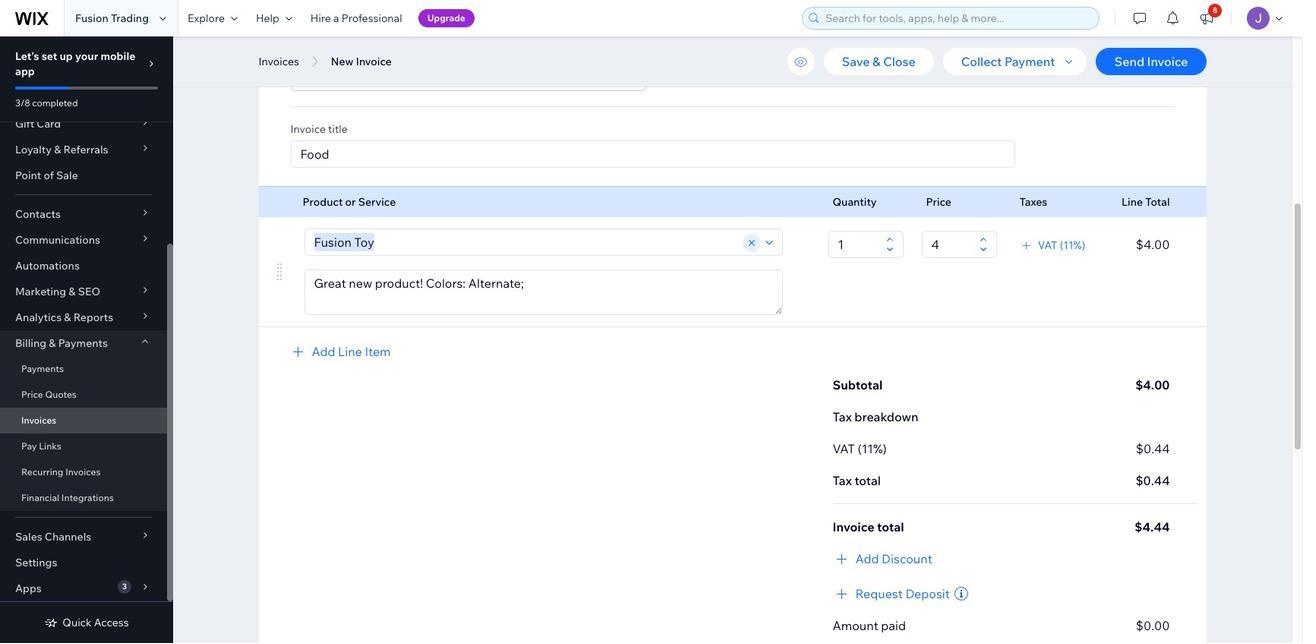 Task type: locate. For each thing, give the bounding box(es) containing it.
product or service
[[303, 195, 396, 209]]

add discount
[[856, 552, 933, 567]]

tax up invoice total
[[833, 473, 852, 489]]

invoice right send
[[1148, 54, 1189, 69]]

vat (11%)
[[1038, 239, 1086, 252], [833, 441, 887, 457]]

(11%)
[[1060, 239, 1086, 252], [858, 441, 887, 457]]

settings link
[[0, 550, 167, 576]]

invoices inside button
[[259, 55, 299, 68]]

& right loyalty
[[54, 143, 61, 157]]

payments down "analytics & reports" popup button
[[58, 337, 108, 350]]

& inside billing & payments popup button
[[49, 337, 56, 350]]

8 button
[[1191, 0, 1224, 36]]

& inside the "loyalty & referrals" "popup button"
[[54, 143, 61, 157]]

0 vertical spatial invoices
[[259, 55, 299, 68]]

add
[[312, 344, 335, 359], [856, 552, 879, 567]]

invoice
[[1148, 54, 1189, 69], [356, 55, 392, 68], [291, 122, 326, 136], [833, 520, 875, 535]]

add inside button
[[856, 552, 879, 567]]

analytics & reports button
[[0, 305, 167, 330]]

1 vertical spatial price
[[21, 389, 43, 400]]

invoice title
[[291, 122, 348, 136]]

None text field
[[834, 232, 882, 258]]

1 horizontal spatial line
[[1122, 195, 1143, 209]]

upgrade button
[[418, 9, 475, 27]]

Search for tools, apps, help & more... field
[[821, 8, 1095, 29]]

$0.44 for vat (11%)
[[1136, 441, 1170, 457]]

1 horizontal spatial vat
[[1038, 239, 1058, 252]]

add left item
[[312, 344, 335, 359]]

sales
[[15, 530, 42, 544]]

0 vertical spatial add
[[312, 344, 335, 359]]

invoice inside the new invoice button
[[356, 55, 392, 68]]

save & close button
[[824, 48, 934, 75]]

1 vertical spatial invoices
[[21, 415, 56, 426]]

total
[[1146, 195, 1170, 209]]

0 vertical spatial price
[[927, 195, 952, 209]]

& right the billing at the bottom left of the page
[[49, 337, 56, 350]]

1 tax from the top
[[833, 410, 852, 425]]

title
[[328, 122, 348, 136]]

vat down taxes
[[1038, 239, 1058, 252]]

communications button
[[0, 227, 167, 253]]

tax total
[[833, 473, 881, 489]]

total for tax total
[[855, 473, 881, 489]]

& left reports at the left of the page
[[64, 311, 71, 324]]

card
[[37, 117, 61, 131]]

1 vertical spatial add
[[856, 552, 879, 567]]

invoices down pay links link
[[65, 466, 101, 478]]

& inside save & close button
[[873, 54, 881, 69]]

quantity
[[833, 195, 877, 209]]

1 vertical spatial line
[[338, 344, 362, 359]]

1 vertical spatial total
[[878, 520, 905, 535]]

invoices
[[259, 55, 299, 68], [21, 415, 56, 426], [65, 466, 101, 478]]

product
[[303, 195, 343, 209]]

mobile
[[101, 49, 136, 63]]

1 vertical spatial payments
[[21, 363, 64, 375]]

0 vertical spatial (11%)
[[1060, 239, 1086, 252]]

2 vertical spatial invoices
[[65, 466, 101, 478]]

total up invoice total
[[855, 473, 881, 489]]

collect payment
[[962, 54, 1056, 69]]

add for add line item
[[312, 344, 335, 359]]

2 tax from the top
[[833, 473, 852, 489]]

&
[[873, 54, 881, 69], [54, 143, 61, 157], [69, 285, 76, 299], [64, 311, 71, 324], [49, 337, 56, 350]]

1 horizontal spatial price
[[927, 195, 952, 209]]

billing
[[15, 337, 46, 350]]

1 vertical spatial tax
[[833, 473, 852, 489]]

2 $0.44 from the top
[[1136, 473, 1170, 489]]

1 $4.00 from the top
[[1136, 237, 1170, 252]]

reports
[[73, 311, 113, 324]]

1 horizontal spatial add
[[856, 552, 879, 567]]

$4.00
[[1136, 237, 1170, 252], [1136, 378, 1170, 393]]

& right save
[[873, 54, 881, 69]]

$4.44
[[1135, 520, 1170, 535]]

apps
[[15, 582, 42, 596]]

price quotes
[[21, 389, 77, 400]]

1 vertical spatial $0.44
[[1136, 473, 1170, 489]]

total up 'add discount'
[[878, 520, 905, 535]]

0 horizontal spatial line
[[338, 344, 362, 359]]

payment
[[1005, 54, 1056, 69]]

& for loyalty
[[54, 143, 61, 157]]

tax
[[833, 410, 852, 425], [833, 473, 852, 489]]

save & close
[[842, 54, 916, 69]]

$0.00
[[1136, 618, 1170, 634]]

save
[[842, 54, 870, 69]]

collect payment button
[[943, 48, 1088, 75]]

loyalty & referrals
[[15, 143, 108, 157]]

line left item
[[338, 344, 362, 359]]

1 vertical spatial vat
[[833, 441, 855, 457]]

add inside button
[[312, 344, 335, 359]]

0 horizontal spatial invoices
[[21, 415, 56, 426]]

1 horizontal spatial invoices
[[65, 466, 101, 478]]

set
[[42, 49, 57, 63]]

email
[[291, 46, 318, 59]]

add line item
[[312, 344, 391, 359]]

vat (11%) down taxes
[[1038, 239, 1086, 252]]

2 horizontal spatial invoices
[[259, 55, 299, 68]]

invoice right new
[[356, 55, 392, 68]]

& inside "analytics & reports" popup button
[[64, 311, 71, 324]]

0 vertical spatial vat (11%)
[[1038, 239, 1086, 252]]

quotes
[[45, 389, 77, 400]]

3/8 completed
[[15, 97, 78, 109]]

or
[[345, 195, 356, 209]]

*
[[322, 43, 328, 60]]

price
[[927, 195, 952, 209], [21, 389, 43, 400]]

0 horizontal spatial price
[[21, 389, 43, 400]]

amount
[[833, 618, 879, 634]]

Write a description text field
[[305, 270, 782, 315]]

sales channels
[[15, 530, 91, 544]]

financial
[[21, 492, 59, 504]]

line
[[1122, 195, 1143, 209], [338, 344, 362, 359]]

tax down subtotal
[[833, 410, 852, 425]]

1 horizontal spatial vat (11%)
[[1038, 239, 1086, 252]]

1 $0.44 from the top
[[1136, 441, 1170, 457]]

help
[[256, 11, 279, 25]]

financial integrations link
[[0, 485, 167, 511]]

1 vertical spatial vat (11%)
[[833, 441, 887, 457]]

total
[[855, 473, 881, 489], [878, 520, 905, 535]]

payments up price quotes
[[21, 363, 64, 375]]

0 vertical spatial $4.00
[[1136, 237, 1170, 252]]

price for price
[[927, 195, 952, 209]]

0 vertical spatial $0.44
[[1136, 441, 1170, 457]]

explore
[[188, 11, 225, 25]]

fusion
[[75, 11, 109, 25]]

automations link
[[0, 253, 167, 279]]

1 horizontal spatial (11%)
[[1060, 239, 1086, 252]]

point of sale
[[15, 169, 78, 182]]

price quotes link
[[0, 382, 167, 408]]

quick access
[[63, 616, 129, 630]]

& for analytics
[[64, 311, 71, 324]]

add for add discount
[[856, 552, 879, 567]]

subtotal
[[833, 378, 883, 393]]

0 vertical spatial payments
[[58, 337, 108, 350]]

communications
[[15, 233, 100, 247]]

payments
[[58, 337, 108, 350], [21, 363, 64, 375]]

0 vertical spatial line
[[1122, 195, 1143, 209]]

0 horizontal spatial vat
[[833, 441, 855, 457]]

invoices up pay links
[[21, 415, 56, 426]]

0 vertical spatial tax
[[833, 410, 852, 425]]

0 vertical spatial total
[[855, 473, 881, 489]]

tax for tax breakdown
[[833, 410, 852, 425]]

send invoice
[[1115, 54, 1189, 69]]

of
[[44, 169, 54, 182]]

payments inside popup button
[[58, 337, 108, 350]]

invoices down help button
[[259, 55, 299, 68]]

& left seo
[[69, 285, 76, 299]]

0 horizontal spatial add
[[312, 344, 335, 359]]

point
[[15, 169, 41, 182]]

hire
[[311, 11, 331, 25]]

0 horizontal spatial vat (11%)
[[833, 441, 887, 457]]

price inside sidebar element
[[21, 389, 43, 400]]

& for billing
[[49, 337, 56, 350]]

1 vertical spatial $4.00
[[1136, 378, 1170, 393]]

close
[[884, 54, 916, 69]]

None text field
[[927, 232, 975, 258]]

line total
[[1122, 195, 1170, 209]]

vat (11%) up tax total
[[833, 441, 887, 457]]

& inside marketing & seo dropdown button
[[69, 285, 76, 299]]

invoice up add discount button
[[833, 520, 875, 535]]

total for invoice total
[[878, 520, 905, 535]]

quick
[[63, 616, 92, 630]]

2 $4.00 from the top
[[1136, 378, 1170, 393]]

1 vertical spatial (11%)
[[858, 441, 887, 457]]

vat up tax total
[[833, 441, 855, 457]]

add down invoice total
[[856, 552, 879, 567]]

line left the total
[[1122, 195, 1143, 209]]

point of sale link
[[0, 163, 167, 188]]



Task type: vqa. For each thing, say whether or not it's contained in the screenshot.
8 button
yes



Task type: describe. For each thing, give the bounding box(es) containing it.
0 vertical spatial vat
[[1038, 239, 1058, 252]]

hire a professional link
[[302, 0, 412, 36]]

send invoice button
[[1097, 48, 1207, 75]]

add discount button
[[833, 550, 942, 568]]

Email field
[[296, 65, 624, 90]]

app
[[15, 65, 35, 78]]

completed
[[32, 97, 78, 109]]

analytics
[[15, 311, 62, 324]]

up
[[60, 49, 73, 63]]

recurring invoices
[[21, 466, 101, 478]]

invoices inside 'link'
[[65, 466, 101, 478]]

& for save
[[873, 54, 881, 69]]

automations
[[15, 259, 80, 273]]

new invoice button
[[324, 50, 399, 73]]

collect
[[962, 54, 1002, 69]]

invoice total
[[833, 520, 905, 535]]

amount paid
[[833, 618, 906, 634]]

fusion trading
[[75, 11, 149, 25]]

pay
[[21, 441, 37, 452]]

trading
[[111, 11, 149, 25]]

loyalty & referrals button
[[0, 137, 167, 163]]

& for marketing
[[69, 285, 76, 299]]

service
[[358, 195, 396, 209]]

add line item button
[[289, 343, 391, 361]]

request
[[856, 587, 903, 602]]

tax breakdown
[[833, 410, 919, 425]]

Add an item field
[[310, 229, 740, 255]]

pay links
[[21, 441, 61, 452]]

invoice inside send invoice button
[[1148, 54, 1189, 69]]

line inside add line item button
[[338, 344, 362, 359]]

gift
[[15, 117, 34, 131]]

help button
[[247, 0, 302, 36]]

item
[[365, 344, 391, 359]]

contacts button
[[0, 201, 167, 227]]

invoice left title
[[291, 122, 326, 136]]

tax for tax total
[[833, 473, 852, 489]]

contacts
[[15, 207, 61, 221]]

request deposit
[[856, 587, 950, 602]]

loyalty
[[15, 143, 52, 157]]

your
[[75, 49, 98, 63]]

payments link
[[0, 356, 167, 382]]

upgrade
[[427, 12, 466, 24]]

let's set up your mobile app
[[15, 49, 136, 78]]

analytics & reports
[[15, 311, 113, 324]]

referrals
[[63, 143, 108, 157]]

invoices link
[[0, 408, 167, 434]]

sidebar element
[[0, 0, 173, 644]]

channels
[[45, 530, 91, 544]]

$0.44 for tax total
[[1136, 473, 1170, 489]]

a
[[334, 11, 339, 25]]

marketing & seo button
[[0, 279, 167, 305]]

invoices for the invoices button
[[259, 55, 299, 68]]

paid
[[882, 618, 906, 634]]

financial integrations
[[21, 492, 114, 504]]

professional
[[342, 11, 402, 25]]

3/8
[[15, 97, 30, 109]]

gift card button
[[0, 111, 167, 137]]

hire a professional
[[311, 11, 402, 25]]

breakdown
[[855, 410, 919, 425]]

settings
[[15, 556, 57, 570]]

billing & payments button
[[0, 330, 167, 356]]

integrations
[[61, 492, 114, 504]]

discount
[[882, 552, 933, 567]]

8
[[1213, 5, 1218, 15]]

quick access button
[[44, 616, 129, 630]]

let's
[[15, 49, 39, 63]]

Invoice title field
[[296, 141, 1010, 167]]

deposit
[[906, 587, 950, 602]]

links
[[39, 441, 61, 452]]

invoices button
[[251, 50, 307, 73]]

seo
[[78, 285, 100, 299]]

marketing
[[15, 285, 66, 299]]

email *
[[291, 43, 328, 60]]

new invoice
[[331, 55, 392, 68]]

marketing & seo
[[15, 285, 100, 299]]

request deposit button
[[833, 585, 953, 603]]

3
[[122, 582, 127, 592]]

price for price quotes
[[21, 389, 43, 400]]

sale
[[56, 169, 78, 182]]

access
[[94, 616, 129, 630]]

invoices for "invoices" link
[[21, 415, 56, 426]]

gift card
[[15, 117, 61, 131]]

0 horizontal spatial (11%)
[[858, 441, 887, 457]]

billing & payments
[[15, 337, 108, 350]]

sales channels button
[[0, 524, 167, 550]]

recurring invoices link
[[0, 460, 167, 485]]



